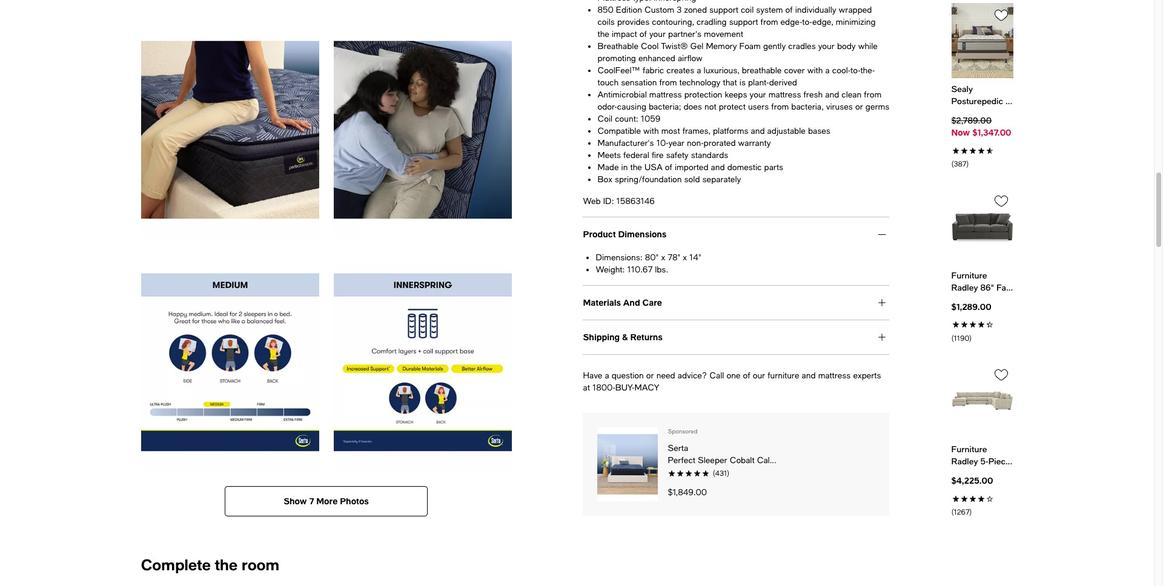 Task type: locate. For each thing, give the bounding box(es) containing it.
and up 'warranty' at the right
[[751, 126, 765, 136]]

the down coils
[[598, 29, 610, 39]]

1 vertical spatial or
[[646, 371, 654, 381]]

gel
[[691, 41, 704, 51]]

3
[[677, 5, 682, 15]]

2 vertical spatial your
[[750, 90, 766, 100]]

materials and care
[[583, 298, 662, 308]]

a up 1800-
[[605, 371, 609, 381]]

coil
[[741, 5, 754, 15]]

2 horizontal spatial the
[[630, 163, 642, 172]]

fire
[[652, 151, 664, 160]]

1 vertical spatial to-
[[851, 66, 861, 75]]

bacteria;
[[649, 102, 681, 112]]

perfect sleeper cobalt cal... image
[[598, 428, 658, 502]]

sleeper
[[698, 456, 727, 466]]

to-
[[802, 17, 813, 27], [851, 66, 861, 75]]

from down system
[[761, 17, 778, 27]]

$2,789.00
[[952, 115, 992, 126]]

warranty
[[738, 138, 771, 148]]

0 vertical spatial furniture link
[[952, 269, 1013, 294]]

advice?
[[678, 371, 707, 381]]

the-
[[861, 66, 875, 75]]

returns
[[631, 332, 663, 343]]

4.2076 out of 5 rating with 1267 reviews image
[[952, 492, 1013, 518]]

furniture link up $1,289.00
[[952, 269, 1013, 294]]

your
[[650, 29, 666, 39], [818, 41, 835, 51], [750, 90, 766, 100]]

shipping & returns button
[[583, 321, 890, 355]]

2 horizontal spatial mattress
[[818, 371, 851, 381]]

serta
[[668, 444, 688, 454]]

at
[[583, 383, 590, 393]]

furniture link for $4,225.00
[[952, 443, 1013, 468]]

to- up clean at the right top of the page
[[851, 66, 861, 75]]

$2,789.00 now $1,347.00
[[952, 115, 1012, 138]]

odor-
[[598, 102, 617, 112]]

compatible
[[598, 126, 641, 136]]

materials and care button
[[583, 286, 890, 320]]

carousel element
[[952, 0, 1013, 518]]

furniture up the $4,225.00 on the right of the page
[[952, 444, 987, 454]]

sensation
[[621, 78, 657, 88]]

1 vertical spatial your
[[818, 41, 835, 51]]

furniture link up the $4,225.00 on the right of the page
[[952, 443, 1013, 468]]

foam
[[740, 41, 761, 51]]

does
[[684, 102, 702, 112]]

cover
[[784, 66, 805, 75]]

prorated
[[704, 138, 736, 148]]

a inside "have a question or need advice? call one of our furniture and mattress experts at 1800-buy-macy"
[[605, 371, 609, 381]]

0 horizontal spatial with
[[644, 126, 659, 136]]

850
[[598, 5, 614, 15]]

mattress left experts
[[818, 371, 851, 381]]

body
[[837, 41, 856, 51]]

a up technology
[[697, 66, 701, 75]]

1 horizontal spatial the
[[598, 29, 610, 39]]

manufacturer's
[[598, 138, 654, 148]]

2 x from the left
[[683, 253, 687, 263]]

0 vertical spatial to-
[[802, 17, 813, 27]]

germs
[[866, 102, 890, 112]]

impact
[[612, 29, 637, 39]]

bacteria,
[[792, 102, 824, 112]]

complete the room
[[141, 556, 279, 574]]

twist®
[[661, 41, 688, 51]]

have
[[583, 371, 603, 381]]

0 horizontal spatial mattress
[[649, 90, 682, 100]]

80"
[[645, 253, 659, 263]]

1800-
[[593, 383, 615, 393]]

1059
[[641, 114, 661, 124]]

breathable
[[742, 66, 782, 75]]

coils
[[598, 17, 615, 27]]

serta - perfect sleeper cobalt calm 14" medium pillow top mattress-king image
[[141, 21, 319, 239], [334, 21, 512, 239], [141, 254, 319, 472], [334, 254, 512, 472]]

2 vertical spatial the
[[215, 556, 238, 574]]

your up users in the right top of the page
[[750, 90, 766, 100]]

coil
[[598, 114, 613, 124]]

$4,225.00
[[952, 476, 993, 486]]

4.6305 out of 5 rating with 387 reviews image
[[952, 144, 1013, 170]]

fabric
[[643, 66, 664, 75]]

the left room
[[215, 556, 238, 574]]

group
[[134, 0, 1013, 518]]

tab list
[[583, 0, 890, 355]]

sealy link
[[952, 83, 1013, 107]]

110.67
[[627, 265, 653, 275]]

more
[[316, 496, 338, 506]]

1 vertical spatial furniture
[[952, 444, 987, 454]]

2 furniture link from the top
[[952, 443, 1013, 468]]

0 horizontal spatial or
[[646, 371, 654, 381]]

2 furniture from the top
[[952, 444, 987, 454]]

usa
[[645, 163, 663, 172]]

radley 86 image
[[952, 189, 1013, 264]]

sponsored
[[668, 428, 698, 435]]

1 vertical spatial with
[[644, 126, 659, 136]]

keeps
[[725, 90, 747, 100]]

shipping
[[583, 332, 620, 343]]

a left cool-
[[826, 66, 830, 75]]

0 vertical spatial furniture
[[952, 270, 987, 280]]

with
[[808, 66, 823, 75], [644, 126, 659, 136]]

cradling
[[697, 17, 727, 27]]

1 horizontal spatial with
[[808, 66, 823, 75]]

your left body at the top right
[[818, 41, 835, 51]]

furniture for $1,289.00
[[952, 270, 987, 280]]

x left 78"
[[661, 253, 665, 263]]

your up cool
[[650, 29, 666, 39]]

1 furniture from the top
[[952, 270, 987, 280]]

0 vertical spatial your
[[650, 29, 666, 39]]

1 horizontal spatial a
[[697, 66, 701, 75]]

1 furniture link from the top
[[952, 269, 1013, 294]]

support up cradling on the top right of the page
[[710, 5, 739, 15]]

mattress
[[649, 90, 682, 100], [769, 90, 801, 100], [818, 371, 851, 381]]

1 horizontal spatial x
[[683, 253, 687, 263]]

mattress down derived
[[769, 90, 801, 100]]

a
[[697, 66, 701, 75], [826, 66, 830, 75], [605, 371, 609, 381]]

with down 1059
[[644, 126, 659, 136]]

1 vertical spatial furniture link
[[952, 443, 1013, 468]]

or
[[856, 102, 863, 112], [646, 371, 654, 381]]

mattress up bacteria;
[[649, 90, 682, 100]]

0 horizontal spatial your
[[650, 29, 666, 39]]

domestic
[[728, 163, 762, 172]]

1 horizontal spatial or
[[856, 102, 863, 112]]

or up macy
[[646, 371, 654, 381]]

airflow
[[678, 54, 703, 63]]

0 vertical spatial with
[[808, 66, 823, 75]]

10-
[[657, 138, 669, 148]]

0 vertical spatial or
[[856, 102, 863, 112]]

or inside 850 edition custom 3 zoned support coil system of individually wrapped coils provides contouring, cradling support from edge-to-edge, minimizing the impact of your partner's movement breathable cool twist® gel memory foam gently cradles your body while promoting enhanced airflow coolfeel™ fabric creates a luxurious, breathable cover with a cool-to-the- touch sensation from technology that is plant-derived antimicrobial mattress protection keeps your mattress fresh and clean from odor-causing bacteria; does not protect users from bacteria, viruses or germs coil count: 1059 compatible with most frames, platforms and adjustable bases manufacturer's 10-year non-prorated warranty meets federal fire safety standards made in the usa of imported and domestic parts box spring/foundation sold separately
[[856, 102, 863, 112]]

or down clean at the right top of the page
[[856, 102, 863, 112]]

cobalt
[[730, 456, 755, 466]]

and right furniture
[[802, 371, 816, 381]]

1 horizontal spatial to-
[[851, 66, 861, 75]]

to- down individually
[[802, 17, 813, 27]]

0 horizontal spatial to-
[[802, 17, 813, 27]]

memory
[[706, 41, 737, 51]]

standards
[[691, 151, 729, 160]]

furniture up $1,289.00
[[952, 270, 987, 280]]

of left our
[[743, 371, 751, 381]]

the right 'in' on the right of page
[[630, 163, 642, 172]]

with right cover
[[808, 66, 823, 75]]

posturepedic silver pine 15 image
[[952, 3, 1013, 78]]

0 horizontal spatial the
[[215, 556, 238, 574]]

while
[[858, 41, 878, 51]]

support down coil on the right of page
[[729, 17, 758, 27]]

x left 14"
[[683, 253, 687, 263]]

technology
[[680, 78, 721, 88]]

0 horizontal spatial x
[[661, 253, 665, 263]]

(1190)
[[952, 334, 972, 342]]

cal...
[[757, 456, 777, 466]]

the
[[598, 29, 610, 39], [630, 163, 642, 172], [215, 556, 238, 574]]

not
[[705, 102, 717, 112]]

431 reviews element
[[668, 467, 875, 479]]

tab list containing product dimensions
[[583, 0, 890, 355]]

from up the germs
[[864, 90, 882, 100]]

in
[[621, 163, 628, 172]]

0 horizontal spatial a
[[605, 371, 609, 381]]

product dimensions button
[[583, 218, 890, 252]]

provides
[[617, 17, 650, 27]]

and
[[825, 90, 839, 100], [751, 126, 765, 136], [711, 163, 725, 172], [802, 371, 816, 381]]



Task type: describe. For each thing, give the bounding box(es) containing it.
cool
[[641, 41, 659, 51]]

4.3756 out of 5 rating with 1190 reviews image
[[952, 318, 1013, 344]]

gently
[[763, 41, 786, 51]]

edition
[[616, 5, 642, 15]]

$1,347.00
[[973, 127, 1012, 138]]

of up cool
[[640, 29, 647, 39]]

850 edition custom 3 zoned support coil system of individually wrapped coils provides contouring, cradling support from edge-to-edge, minimizing the impact of your partner's movement breathable cool twist® gel memory foam gently cradles your body while promoting enhanced airflow coolfeel™ fabric creates a luxurious, breathable cover with a cool-to-the- touch sensation from technology that is plant-derived antimicrobial mattress protection keeps your mattress fresh and clean from odor-causing bacteria; does not protect users from bacteria, viruses or germs coil count: 1059 compatible with most frames, platforms and adjustable bases manufacturer's 10-year non-prorated warranty meets federal fire safety standards made in the usa of imported and domestic parts box spring/foundation sold separately
[[598, 5, 890, 185]]

1 vertical spatial support
[[729, 17, 758, 27]]

one
[[727, 371, 741, 381]]

movement
[[704, 29, 743, 39]]

show 7 more photos
[[284, 496, 369, 506]]

platforms
[[713, 126, 749, 136]]

lbs.
[[655, 265, 668, 275]]

year
[[669, 138, 685, 148]]

coolfeel™
[[598, 66, 640, 75]]

system
[[756, 5, 783, 15]]

that
[[723, 78, 737, 88]]

product
[[583, 229, 616, 240]]

and up separately on the top
[[711, 163, 725, 172]]

frames,
[[683, 126, 711, 136]]

edge-
[[781, 17, 802, 27]]

viruses
[[826, 102, 853, 112]]

users
[[748, 102, 769, 112]]

mattress inside "have a question or need advice? call one of our furniture and mattress experts at 1800-buy-macy"
[[818, 371, 851, 381]]

protection
[[685, 90, 722, 100]]

from down creates
[[660, 78, 677, 88]]

wrapped
[[839, 5, 872, 15]]

or inside "have a question or need advice? call one of our furniture and mattress experts at 1800-buy-macy"
[[646, 371, 654, 381]]

serta perfect sleeper cobalt cal...
[[668, 444, 777, 466]]

of inside "have a question or need advice? call one of our furniture and mattress experts at 1800-buy-macy"
[[743, 371, 751, 381]]

14"
[[690, 253, 702, 263]]

clean
[[842, 90, 862, 100]]

care
[[643, 298, 662, 308]]

photos
[[340, 496, 369, 506]]

sealy
[[952, 84, 973, 94]]

our
[[753, 371, 765, 381]]

now
[[952, 127, 970, 138]]

is
[[740, 78, 746, 88]]

(387)
[[952, 160, 969, 168]]

and
[[623, 298, 640, 308]]

meets
[[598, 151, 621, 160]]

furniture link for $1,289.00
[[952, 269, 1013, 294]]

$1,289.00
[[952, 301, 992, 312]]

and inside "have a question or need advice? call one of our furniture and mattress experts at 1800-buy-macy"
[[802, 371, 816, 381]]

0 vertical spatial support
[[710, 5, 739, 15]]

furniture for $4,225.00
[[952, 444, 987, 454]]

7
[[309, 496, 314, 506]]

(431)
[[713, 470, 730, 478]]

imported
[[675, 163, 709, 172]]

$1,849.00
[[668, 488, 707, 498]]

touch
[[598, 78, 619, 88]]

count:
[[615, 114, 638, 124]]

safety
[[666, 151, 689, 160]]

plant-
[[748, 78, 769, 88]]

2 horizontal spatial your
[[818, 41, 835, 51]]

radley 5-piece fabric chaise sectional sofa, created for macy's image
[[952, 363, 1013, 439]]

contouring,
[[652, 17, 694, 27]]

room
[[242, 556, 279, 574]]

group containing sealy
[[134, 0, 1013, 518]]

edge,
[[813, 17, 834, 27]]

1 horizontal spatial your
[[750, 90, 766, 100]]

complete
[[141, 556, 211, 574]]

1 horizontal spatial mattress
[[769, 90, 801, 100]]

buy-
[[615, 383, 635, 393]]

materials
[[583, 298, 621, 308]]

causing
[[617, 102, 646, 112]]

0 vertical spatial the
[[598, 29, 610, 39]]

experts
[[853, 371, 881, 381]]

of down safety
[[665, 163, 673, 172]]

2 horizontal spatial a
[[826, 66, 830, 75]]

of up edge-
[[786, 5, 793, 15]]

protect
[[719, 102, 746, 112]]

parts
[[764, 163, 784, 172]]

federal
[[624, 151, 649, 160]]

creates
[[667, 66, 695, 75]]

from right users in the right top of the page
[[772, 102, 789, 112]]

1 x from the left
[[661, 253, 665, 263]]

tab list inside group
[[583, 0, 890, 355]]

sold
[[684, 175, 700, 185]]

weight:
[[596, 265, 625, 275]]

1 vertical spatial the
[[630, 163, 642, 172]]

box
[[598, 175, 613, 185]]

luxurious,
[[704, 66, 740, 75]]

most
[[662, 126, 680, 136]]

&
[[622, 332, 628, 343]]

web id: 15863146
[[583, 197, 655, 206]]

have a question or need advice? call one of our furniture and mattress experts at 1800-buy-macy
[[583, 371, 881, 393]]

non-
[[687, 138, 704, 148]]

promoting
[[598, 54, 636, 63]]

individually
[[795, 5, 837, 15]]

custom
[[645, 5, 674, 15]]

furniture
[[768, 371, 800, 381]]

and up viruses
[[825, 90, 839, 100]]

product dimensions
[[583, 229, 667, 240]]



Task type: vqa. For each thing, say whether or not it's contained in the screenshot.
the zoned at the right top
yes



